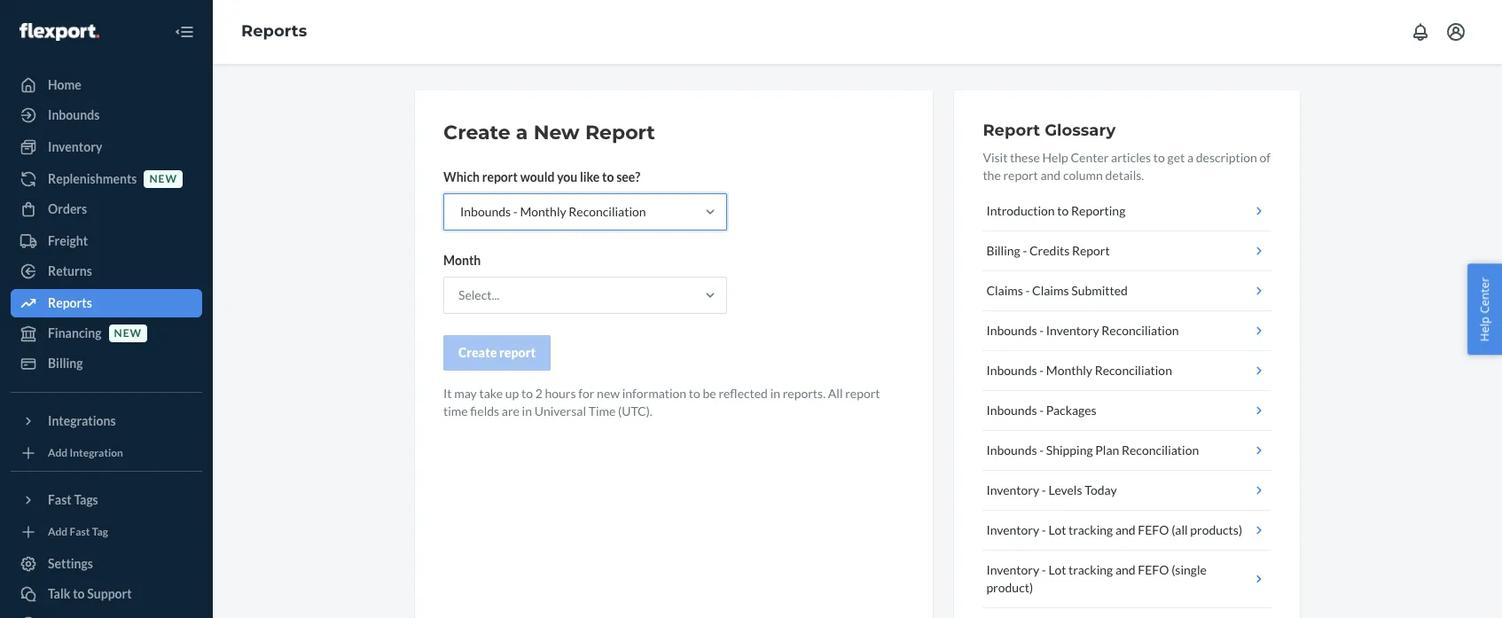 Task type: locate. For each thing, give the bounding box(es) containing it.
reports.
[[783, 386, 826, 401]]

lot for inventory - lot tracking and fefo (all products)
[[1049, 523, 1067, 538]]

2 tracking from the top
[[1069, 562, 1113, 578]]

to right the talk
[[73, 586, 85, 601]]

inbounds up the inbounds - packages
[[987, 363, 1038, 378]]

1 fefo from the top
[[1138, 523, 1170, 538]]

inventory - lot tracking and fefo (all products) button
[[983, 511, 1272, 551]]

1 vertical spatial new
[[114, 327, 142, 340]]

inbounds down the "claims - claims submitted"
[[987, 323, 1038, 338]]

like
[[580, 169, 600, 185]]

claims - claims submitted
[[987, 283, 1128, 298]]

- inside inventory - lot tracking and fefo (single product)
[[1042, 562, 1047, 578]]

inbounds - monthly reconciliation down inbounds - inventory reconciliation
[[987, 363, 1173, 378]]

- for billing - credits report button
[[1023, 243, 1028, 258]]

a left new
[[516, 121, 528, 145]]

(utc).
[[618, 404, 653, 419]]

1 horizontal spatial new
[[149, 172, 177, 186]]

tracking
[[1069, 523, 1113, 538], [1069, 562, 1113, 578]]

report up up on the bottom of page
[[499, 345, 536, 360]]

0 vertical spatial add
[[48, 447, 68, 460]]

0 horizontal spatial in
[[522, 404, 532, 419]]

1 vertical spatial billing
[[48, 356, 83, 371]]

report left would
[[482, 169, 518, 185]]

0 horizontal spatial center
[[1071, 150, 1109, 165]]

inventory inside button
[[987, 523, 1040, 538]]

0 horizontal spatial a
[[516, 121, 528, 145]]

product)
[[987, 580, 1034, 595]]

inventory up replenishments
[[48, 139, 102, 154]]

to inside the "visit these help center articles to get a description of the report and column details."
[[1154, 150, 1166, 165]]

lot down inventory - levels today
[[1049, 523, 1067, 538]]

inbounds down the inbounds - packages
[[987, 443, 1038, 458]]

inventory for inventory - lot tracking and fefo (single product)
[[987, 562, 1040, 578]]

2 vertical spatial new
[[597, 386, 620, 401]]

inventory inside inventory - lot tracking and fefo (single product)
[[987, 562, 1040, 578]]

1 horizontal spatial monthly
[[1047, 363, 1093, 378]]

lot for inventory - lot tracking and fefo (single product)
[[1049, 562, 1067, 578]]

settings link
[[11, 550, 202, 578]]

1 vertical spatial reports link
[[11, 289, 202, 318]]

time
[[444, 404, 468, 419]]

report down these
[[1004, 168, 1039, 183]]

fefo inside inventory - lot tracking and fefo (single product)
[[1138, 562, 1170, 578]]

2 vertical spatial and
[[1116, 562, 1136, 578]]

hours
[[545, 386, 576, 401]]

2 lot from the top
[[1049, 562, 1067, 578]]

monthly down which report would you like to see?
[[520, 204, 567, 219]]

create up may
[[459, 345, 497, 360]]

introduction
[[987, 203, 1055, 218]]

time
[[589, 404, 616, 419]]

report inside billing - credits report button
[[1072, 243, 1110, 258]]

0 horizontal spatial new
[[114, 327, 142, 340]]

0 horizontal spatial reports
[[48, 295, 92, 310]]

- for inbounds - inventory reconciliation button
[[1040, 323, 1044, 338]]

it
[[444, 386, 452, 401]]

fefo left (single
[[1138, 562, 1170, 578]]

- for inventory - lot tracking and fefo (all products) button in the right bottom of the page
[[1042, 523, 1047, 538]]

returns link
[[11, 257, 202, 286]]

inbounds inside the inbounds - shipping plan reconciliation button
[[987, 443, 1038, 458]]

report up see?
[[585, 121, 656, 145]]

inbounds - monthly reconciliation down which report would you like to see?
[[460, 204, 646, 219]]

lot
[[1049, 523, 1067, 538], [1049, 562, 1067, 578]]

fast left tags
[[48, 492, 72, 507]]

tracking inside inventory - lot tracking and fefo (all products) button
[[1069, 523, 1113, 538]]

flexport logo image
[[20, 23, 99, 41]]

select...
[[459, 287, 500, 303]]

billing down 'introduction'
[[987, 243, 1021, 258]]

new up 'orders' link
[[149, 172, 177, 186]]

inbounds - inventory reconciliation
[[987, 323, 1179, 338]]

center
[[1071, 150, 1109, 165], [1477, 277, 1493, 313]]

inbounds
[[48, 107, 100, 122], [460, 204, 511, 219], [987, 323, 1038, 338], [987, 363, 1038, 378], [987, 403, 1038, 418], [987, 443, 1038, 458]]

1 horizontal spatial in
[[771, 386, 781, 401]]

add
[[48, 447, 68, 460], [48, 526, 68, 539]]

visit these help center articles to get a description of the report and column details.
[[983, 150, 1271, 183]]

and for inventory - lot tracking and fefo (all products)
[[1116, 523, 1136, 538]]

get
[[1168, 150, 1185, 165]]

0 vertical spatial monthly
[[520, 204, 567, 219]]

help center button
[[1469, 264, 1503, 355]]

0 horizontal spatial claims
[[987, 283, 1024, 298]]

a inside the "visit these help center articles to get a description of the report and column details."
[[1188, 150, 1194, 165]]

inbounds down home
[[48, 107, 100, 122]]

and for inventory - lot tracking and fefo (single product)
[[1116, 562, 1136, 578]]

which report would you like to see?
[[444, 169, 641, 185]]

inbounds left packages
[[987, 403, 1038, 418]]

fast tags button
[[11, 486, 202, 515]]

0 vertical spatial new
[[149, 172, 177, 186]]

lot inside inventory - lot tracking and fefo (single product)
[[1049, 562, 1067, 578]]

inbounds - monthly reconciliation inside button
[[987, 363, 1173, 378]]

1 vertical spatial monthly
[[1047, 363, 1093, 378]]

billing down "financing"
[[48, 356, 83, 371]]

1 vertical spatial a
[[1188, 150, 1194, 165]]

a right the get
[[1188, 150, 1194, 165]]

0 vertical spatial and
[[1041, 168, 1061, 183]]

reconciliation
[[569, 204, 646, 219], [1102, 323, 1179, 338], [1095, 363, 1173, 378], [1122, 443, 1200, 458]]

reflected
[[719, 386, 768, 401]]

0 vertical spatial fast
[[48, 492, 72, 507]]

inbounds - inventory reconciliation button
[[983, 311, 1272, 351]]

may
[[454, 386, 477, 401]]

lot inside button
[[1049, 523, 1067, 538]]

1 horizontal spatial inbounds - monthly reconciliation
[[987, 363, 1173, 378]]

1 horizontal spatial help
[[1477, 316, 1493, 341]]

0 vertical spatial billing
[[987, 243, 1021, 258]]

fefo left (all
[[1138, 523, 1170, 538]]

and down inventory - levels today button
[[1116, 523, 1136, 538]]

add left the integration at the bottom left of the page
[[48, 447, 68, 460]]

1 horizontal spatial claims
[[1033, 283, 1069, 298]]

inbounds inside "inbounds - packages" button
[[987, 403, 1038, 418]]

to left reporting
[[1058, 203, 1069, 218]]

billing
[[987, 243, 1021, 258], [48, 356, 83, 371]]

1 add from the top
[[48, 447, 68, 460]]

0 vertical spatial inbounds - monthly reconciliation
[[460, 204, 646, 219]]

report down reporting
[[1072, 243, 1110, 258]]

month
[[444, 253, 481, 268]]

0 vertical spatial a
[[516, 121, 528, 145]]

0 vertical spatial center
[[1071, 150, 1109, 165]]

1 horizontal spatial center
[[1477, 277, 1493, 313]]

claims - claims submitted button
[[983, 271, 1272, 311]]

inbounds inside 'inbounds' link
[[48, 107, 100, 122]]

all
[[828, 386, 843, 401]]

1 vertical spatial create
[[459, 345, 497, 360]]

financing
[[48, 326, 102, 341]]

0 vertical spatial create
[[444, 121, 511, 145]]

new for replenishments
[[149, 172, 177, 186]]

0 vertical spatial tracking
[[1069, 523, 1113, 538]]

create for create a new report
[[444, 121, 511, 145]]

tracking inside inventory - lot tracking and fefo (single product)
[[1069, 562, 1113, 578]]

center inside help center button
[[1477, 277, 1493, 313]]

and down inventory - lot tracking and fefo (all products) button in the right bottom of the page
[[1116, 562, 1136, 578]]

fast
[[48, 492, 72, 507], [70, 526, 90, 539]]

report for billing - credits report
[[1072, 243, 1110, 258]]

inventory up product)
[[987, 562, 1040, 578]]

inventory down inventory - levels today
[[987, 523, 1040, 538]]

billing inside billing - credits report button
[[987, 243, 1021, 258]]

- inside button
[[1026, 283, 1030, 298]]

in right are at the bottom of page
[[522, 404, 532, 419]]

0 vertical spatial reports link
[[241, 21, 307, 41]]

0 horizontal spatial help
[[1043, 150, 1069, 165]]

inventory for inventory - lot tracking and fefo (all products)
[[987, 523, 1040, 538]]

0 vertical spatial fefo
[[1138, 523, 1170, 538]]

0 vertical spatial reports
[[241, 21, 307, 41]]

to left the get
[[1154, 150, 1166, 165]]

submitted
[[1072, 283, 1128, 298]]

reporting
[[1072, 203, 1126, 218]]

0 vertical spatial lot
[[1049, 523, 1067, 538]]

inbounds - shipping plan reconciliation
[[987, 443, 1200, 458]]

2 fefo from the top
[[1138, 562, 1170, 578]]

1 horizontal spatial reports link
[[241, 21, 307, 41]]

inbounds inside inbounds - inventory reconciliation button
[[987, 323, 1038, 338]]

inbounds for "inbounds - packages" button
[[987, 403, 1038, 418]]

1 tracking from the top
[[1069, 523, 1113, 538]]

orders
[[48, 201, 87, 216]]

new
[[149, 172, 177, 186], [114, 327, 142, 340], [597, 386, 620, 401]]

create inside button
[[459, 345, 497, 360]]

1 vertical spatial tracking
[[1069, 562, 1113, 578]]

in left the 'reports.'
[[771, 386, 781, 401]]

1 horizontal spatial a
[[1188, 150, 1194, 165]]

create up the which
[[444, 121, 511, 145]]

new inside it may take up to 2 hours for new information to be reflected in reports. all report time fields are in universal time (utc).
[[597, 386, 620, 401]]

take
[[479, 386, 503, 401]]

to left the 2
[[522, 386, 533, 401]]

glossary
[[1045, 121, 1116, 140]]

help
[[1043, 150, 1069, 165], [1477, 316, 1493, 341]]

0 horizontal spatial billing
[[48, 356, 83, 371]]

talk to support button
[[11, 580, 202, 609]]

see?
[[617, 169, 641, 185]]

1 vertical spatial help
[[1477, 316, 1493, 341]]

inbounds for the "inbounds - monthly reconciliation" button
[[987, 363, 1038, 378]]

2 horizontal spatial report
[[1072, 243, 1110, 258]]

inbounds inside the "inbounds - monthly reconciliation" button
[[987, 363, 1038, 378]]

inventory
[[48, 139, 102, 154], [1047, 323, 1100, 338], [987, 483, 1040, 498], [987, 523, 1040, 538], [987, 562, 1040, 578]]

inbounds - monthly reconciliation
[[460, 204, 646, 219], [987, 363, 1173, 378]]

1 vertical spatial center
[[1477, 277, 1493, 313]]

1 vertical spatial lot
[[1049, 562, 1067, 578]]

inventory for inventory
[[48, 139, 102, 154]]

2 add from the top
[[48, 526, 68, 539]]

settings
[[48, 556, 93, 571]]

tracking down inventory - lot tracking and fefo (all products)
[[1069, 562, 1113, 578]]

to right like
[[602, 169, 614, 185]]

1 vertical spatial fast
[[70, 526, 90, 539]]

new up the "billing" link on the bottom left of the page
[[114, 327, 142, 340]]

in
[[771, 386, 781, 401], [522, 404, 532, 419]]

tracking down today
[[1069, 523, 1113, 538]]

0 horizontal spatial report
[[585, 121, 656, 145]]

lot down inventory - lot tracking and fefo (all products)
[[1049, 562, 1067, 578]]

reconciliation down "inbounds - packages" button
[[1122, 443, 1200, 458]]

1 horizontal spatial report
[[983, 121, 1041, 140]]

reports inside 'link'
[[48, 295, 92, 310]]

new up time
[[597, 386, 620, 401]]

and inside button
[[1116, 523, 1136, 538]]

credits
[[1030, 243, 1070, 258]]

create
[[444, 121, 511, 145], [459, 345, 497, 360]]

1 vertical spatial and
[[1116, 523, 1136, 538]]

1 lot from the top
[[1049, 523, 1067, 538]]

report up these
[[983, 121, 1041, 140]]

1 vertical spatial reports
[[48, 295, 92, 310]]

1 vertical spatial fefo
[[1138, 562, 1170, 578]]

monthly up packages
[[1047, 363, 1093, 378]]

- for the inbounds - shipping plan reconciliation button at the bottom of page
[[1040, 443, 1044, 458]]

inbounds down the which
[[460, 204, 511, 219]]

reports link
[[241, 21, 307, 41], [11, 289, 202, 318]]

(single
[[1172, 562, 1207, 578]]

add for add integration
[[48, 447, 68, 460]]

and inside inventory - lot tracking and fefo (single product)
[[1116, 562, 1136, 578]]

report
[[585, 121, 656, 145], [983, 121, 1041, 140], [1072, 243, 1110, 258]]

fast left tag
[[70, 526, 90, 539]]

fefo inside inventory - lot tracking and fefo (all products) button
[[1138, 523, 1170, 538]]

1 vertical spatial add
[[48, 526, 68, 539]]

claims down billing - credits report
[[987, 283, 1024, 298]]

inventory left levels on the bottom right of page
[[987, 483, 1040, 498]]

open notifications image
[[1411, 21, 1432, 43]]

and left column
[[1041, 168, 1061, 183]]

reconciliation down 'claims - claims submitted' button
[[1102, 323, 1179, 338]]

1 horizontal spatial billing
[[987, 243, 1021, 258]]

0 vertical spatial help
[[1043, 150, 1069, 165]]

inventory for inventory - levels today
[[987, 483, 1040, 498]]

2 horizontal spatial new
[[597, 386, 620, 401]]

claims down credits
[[1033, 283, 1069, 298]]

add up settings
[[48, 526, 68, 539]]

report
[[1004, 168, 1039, 183], [482, 169, 518, 185], [499, 345, 536, 360], [846, 386, 881, 401]]

report right all
[[846, 386, 881, 401]]

fefo for (all
[[1138, 523, 1170, 538]]

1 vertical spatial inbounds - monthly reconciliation
[[987, 363, 1173, 378]]

to left be
[[689, 386, 701, 401]]

new for financing
[[114, 327, 142, 340]]

to
[[1154, 150, 1166, 165], [602, 169, 614, 185], [1058, 203, 1069, 218], [522, 386, 533, 401], [689, 386, 701, 401], [73, 586, 85, 601]]



Task type: vqa. For each thing, say whether or not it's contained in the screenshot.
'inbounds - packages'
yes



Task type: describe. For each thing, give the bounding box(es) containing it.
inventory - levels today button
[[983, 471, 1272, 511]]

tags
[[74, 492, 98, 507]]

reconciliation down inbounds - inventory reconciliation button
[[1095, 363, 1173, 378]]

these
[[1010, 150, 1040, 165]]

add fast tag link
[[11, 522, 202, 543]]

create a new report
[[444, 121, 656, 145]]

inbounds - shipping plan reconciliation button
[[983, 431, 1272, 471]]

integrations button
[[11, 407, 202, 436]]

visit
[[983, 150, 1008, 165]]

description
[[1197, 150, 1258, 165]]

inbounds - packages button
[[983, 391, 1272, 431]]

1 vertical spatial in
[[522, 404, 532, 419]]

would
[[520, 169, 555, 185]]

reconciliation inside button
[[1122, 443, 1200, 458]]

1 claims from the left
[[987, 283, 1024, 298]]

fields
[[470, 404, 500, 419]]

fast inside dropdown button
[[48, 492, 72, 507]]

add integration link
[[11, 443, 202, 464]]

levels
[[1049, 483, 1083, 498]]

report inside it may take up to 2 hours for new information to be reflected in reports. all report time fields are in universal time (utc).
[[846, 386, 881, 401]]

billing for billing - credits report
[[987, 243, 1021, 258]]

and inside the "visit these help center articles to get a description of the report and column details."
[[1041, 168, 1061, 183]]

report inside button
[[499, 345, 536, 360]]

today
[[1085, 483, 1117, 498]]

which
[[444, 169, 480, 185]]

talk to support
[[48, 586, 132, 601]]

universal
[[535, 404, 586, 419]]

up
[[505, 386, 519, 401]]

billing for billing
[[48, 356, 83, 371]]

inbounds for inbounds - inventory reconciliation button
[[987, 323, 1038, 338]]

column
[[1064, 168, 1103, 183]]

integrations
[[48, 413, 116, 428]]

add fast tag
[[48, 526, 108, 539]]

freight link
[[11, 227, 202, 255]]

report inside the "visit these help center articles to get a description of the report and column details."
[[1004, 168, 1039, 183]]

- for 'claims - claims submitted' button
[[1026, 283, 1030, 298]]

you
[[557, 169, 578, 185]]

packages
[[1047, 403, 1097, 418]]

- for "inbounds - packages" button
[[1040, 403, 1044, 418]]

tracking for (all
[[1069, 523, 1113, 538]]

reconciliation down like
[[569, 204, 646, 219]]

home link
[[11, 71, 202, 99]]

help center
[[1477, 277, 1493, 341]]

- for inventory - levels today button
[[1042, 483, 1047, 498]]

2
[[536, 386, 543, 401]]

add for add fast tag
[[48, 526, 68, 539]]

for
[[579, 386, 595, 401]]

0 vertical spatial in
[[771, 386, 781, 401]]

close navigation image
[[174, 21, 195, 43]]

help inside the "visit these help center articles to get a description of the report and column details."
[[1043, 150, 1069, 165]]

help inside button
[[1477, 316, 1493, 341]]

open account menu image
[[1446, 21, 1467, 43]]

- for the "inbounds - monthly reconciliation" button
[[1040, 363, 1044, 378]]

information
[[622, 386, 687, 401]]

new
[[534, 121, 580, 145]]

create for create report
[[459, 345, 497, 360]]

inventory - lot tracking and fefo (single product) button
[[983, 551, 1272, 609]]

billing - credits report button
[[983, 232, 1272, 271]]

products)
[[1191, 523, 1243, 538]]

articles
[[1112, 150, 1152, 165]]

home
[[48, 77, 81, 92]]

inventory - lot tracking and fefo (all products)
[[987, 523, 1243, 538]]

center inside the "visit these help center articles to get a description of the report and column details."
[[1071, 150, 1109, 165]]

of
[[1260, 150, 1271, 165]]

billing link
[[11, 350, 202, 378]]

report for create a new report
[[585, 121, 656, 145]]

inventory down the "claims - claims submitted"
[[1047, 323, 1100, 338]]

create report
[[459, 345, 536, 360]]

it may take up to 2 hours for new information to be reflected in reports. all report time fields are in universal time (utc).
[[444, 386, 881, 419]]

inbounds for the inbounds - shipping plan reconciliation button at the bottom of page
[[987, 443, 1038, 458]]

details.
[[1106, 168, 1145, 183]]

(all
[[1172, 523, 1188, 538]]

support
[[87, 586, 132, 601]]

create report button
[[444, 335, 551, 371]]

1 horizontal spatial reports
[[241, 21, 307, 41]]

fast tags
[[48, 492, 98, 507]]

tag
[[92, 526, 108, 539]]

inventory - levels today
[[987, 483, 1117, 498]]

fefo for (single
[[1138, 562, 1170, 578]]

0 horizontal spatial reports link
[[11, 289, 202, 318]]

- for inventory - lot tracking and fefo (single product) button
[[1042, 562, 1047, 578]]

are
[[502, 404, 520, 419]]

inbounds link
[[11, 101, 202, 130]]

report glossary
[[983, 121, 1116, 140]]

0 horizontal spatial monthly
[[520, 204, 567, 219]]

inbounds - packages
[[987, 403, 1097, 418]]

orders link
[[11, 195, 202, 224]]

shipping
[[1047, 443, 1093, 458]]

add integration
[[48, 447, 123, 460]]

integration
[[70, 447, 123, 460]]

be
[[703, 386, 717, 401]]

the
[[983, 168, 1001, 183]]

inbounds - monthly reconciliation button
[[983, 351, 1272, 391]]

monthly inside button
[[1047, 363, 1093, 378]]

0 horizontal spatial inbounds - monthly reconciliation
[[460, 204, 646, 219]]

introduction to reporting button
[[983, 192, 1272, 232]]

returns
[[48, 263, 92, 279]]

billing - credits report
[[987, 243, 1110, 258]]

tracking for (single
[[1069, 562, 1113, 578]]

inventory - lot tracking and fefo (single product)
[[987, 562, 1207, 595]]

2 claims from the left
[[1033, 283, 1069, 298]]

introduction to reporting
[[987, 203, 1126, 218]]

freight
[[48, 233, 88, 248]]



